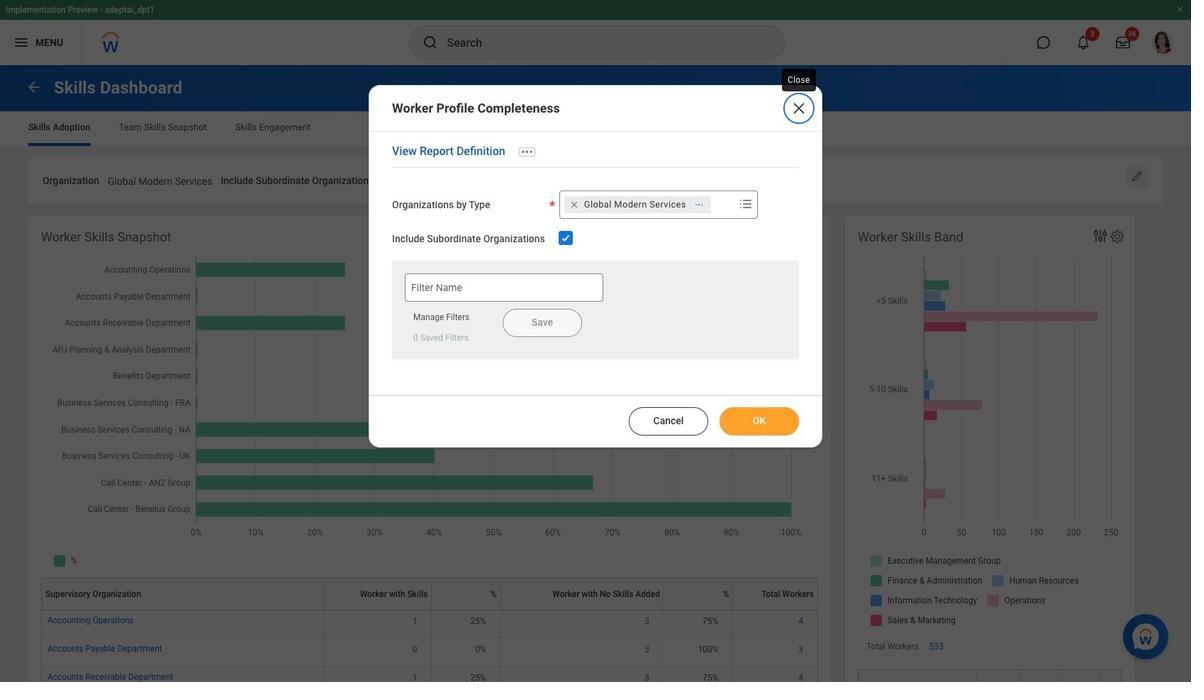 Task type: describe. For each thing, give the bounding box(es) containing it.
previous page image
[[26, 78, 43, 95]]

global modern services element
[[584, 198, 686, 211]]

close environment banner image
[[1176, 5, 1184, 13]]

worker skills snapshot element
[[28, 216, 831, 683]]

edit image
[[1131, 170, 1145, 184]]

worker skills band element
[[845, 216, 1142, 683]]

Filter Name text field
[[405, 273, 604, 302]]

x small image
[[567, 198, 581, 212]]

inbox large image
[[1116, 35, 1131, 50]]

profile logan mcneil element
[[1143, 27, 1183, 58]]



Task type: vqa. For each thing, say whether or not it's contained in the screenshot.
With
no



Task type: locate. For each thing, give the bounding box(es) containing it.
None text field
[[382, 167, 398, 192]]

tooltip
[[779, 66, 819, 94]]

prompts image
[[738, 196, 755, 213]]

global modern services, press delete to clear value. option
[[564, 196, 711, 213]]

notifications large image
[[1077, 35, 1091, 50]]

None text field
[[108, 167, 212, 192]]

dialog
[[369, 85, 823, 448]]

banner
[[0, 0, 1192, 65]]

tab list
[[14, 112, 1177, 146]]

search image
[[422, 34, 439, 51]]

related actions image
[[694, 200, 704, 210]]

check small image
[[557, 230, 574, 247]]

main content
[[0, 65, 1192, 683]]

total workers filterable image
[[1103, 682, 1138, 683]]

x image
[[791, 100, 808, 117]]



